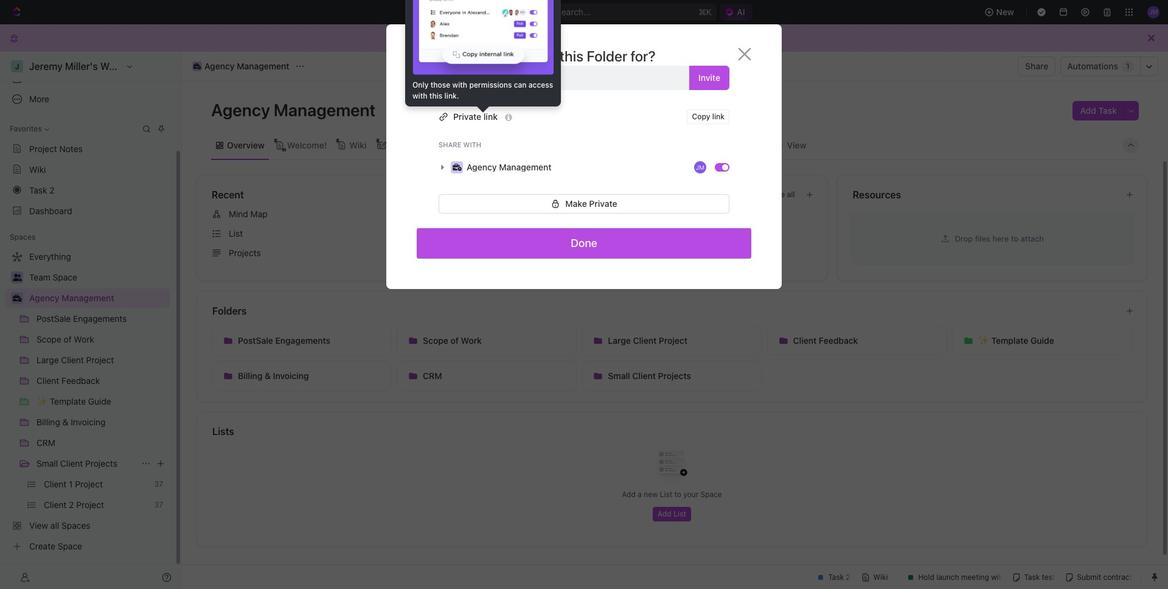Task type: locate. For each thing, give the bounding box(es) containing it.
1 horizontal spatial share
[[1026, 61, 1049, 71]]

0 horizontal spatial small
[[37, 458, 58, 469]]

tree containing agency management
[[5, 247, 170, 556]]

to right here
[[1011, 233, 1019, 243]]

1 see from the left
[[469, 190, 482, 199]]

list right new
[[660, 490, 673, 499]]

0 horizontal spatial this
[[430, 91, 443, 100]]

small
[[608, 371, 630, 381], [37, 458, 58, 469]]

automations
[[1068, 61, 1119, 71]]

1 horizontal spatial see all
[[772, 190, 795, 199]]

management inside tree
[[62, 293, 114, 303]]

with down private link at the left top
[[463, 141, 482, 149]]

1 horizontal spatial scope
[[618, 248, 643, 258]]

0 horizontal spatial projects
[[85, 458, 117, 469]]

new button
[[980, 2, 1022, 22]]

2 vertical spatial projects
[[85, 458, 117, 469]]

link
[[484, 111, 498, 122], [712, 112, 725, 121]]

client inside small client projects link
[[60, 458, 83, 469]]

1 horizontal spatial of
[[646, 248, 654, 258]]

add left a
[[622, 490, 636, 499]]

copy
[[692, 112, 710, 121]]

add down add a new list to your space
[[658, 509, 672, 519]]

recent
[[212, 189, 244, 200]]

0 horizontal spatial share
[[439, 141, 462, 149]]

management inside who is this folder for? "dialog"
[[499, 162, 552, 172]]

management
[[237, 61, 289, 71], [274, 100, 376, 120], [499, 162, 552, 172], [588, 228, 640, 239], [62, 293, 114, 303]]

dashboards link
[[5, 69, 170, 88]]

1 vertical spatial with
[[413, 91, 428, 100]]

2 see all from the left
[[772, 190, 795, 199]]

1 vertical spatial projects
[[658, 371, 691, 381]]

0 vertical spatial this
[[560, 47, 584, 65]]

who is this folder for? dialog
[[386, 24, 782, 289]]

task
[[1099, 105, 1117, 116]]

1 vertical spatial add
[[622, 490, 636, 499]]

this inside only those with permissions can access with this link.
[[430, 91, 443, 100]]

drop files here to attach
[[955, 233, 1044, 243]]

‎task 2
[[29, 185, 55, 195]]

1 horizontal spatial small
[[608, 371, 630, 381]]

link right 'copy' on the top right of the page
[[712, 112, 725, 121]]

jm
[[696, 164, 705, 171]]

0 horizontal spatial all
[[484, 190, 492, 199]]

0 vertical spatial scope
[[618, 248, 643, 258]]

list down add a new list to your space
[[674, 509, 687, 519]]

you
[[439, 33, 453, 43]]

add
[[1081, 105, 1097, 116], [622, 490, 636, 499], [658, 509, 672, 519]]

agency management link inside tree
[[29, 288, 168, 308]]

1 horizontal spatial projects
[[229, 248, 261, 258]]

project inside button
[[659, 335, 688, 346]]

for?
[[631, 47, 656, 65]]

1 see all button from the left
[[464, 187, 497, 202]]

those
[[431, 80, 451, 89]]

wiki
[[349, 140, 367, 150], [29, 164, 46, 174]]

2 all from the left
[[787, 190, 795, 199]]

resources
[[853, 189, 901, 200]]

you are on the free unlimited plan trial.
[[439, 33, 583, 43]]

0 horizontal spatial wiki
[[29, 164, 46, 174]]

engagements
[[275, 335, 330, 346]]

1 horizontal spatial wiki
[[349, 140, 367, 150]]

project for client 1 project a scope of work
[[580, 248, 608, 258]]

docs
[[532, 189, 555, 200]]

make
[[566, 198, 587, 209]]

share with
[[439, 141, 482, 149]]

0 horizontal spatial see all
[[469, 190, 492, 199]]

2 horizontal spatial list
[[674, 509, 687, 519]]

scope of work button
[[397, 326, 577, 356]]

wiki up ‎task
[[29, 164, 46, 174]]

agency management
[[204, 61, 289, 71], [211, 100, 379, 120], [467, 162, 552, 172], [29, 293, 114, 303]]

1 vertical spatial private
[[589, 198, 618, 209]]

client inside large client project button
[[633, 335, 657, 346]]

1 down resource
[[574, 248, 578, 258]]

of
[[646, 248, 654, 258], [451, 335, 459, 346]]

tree
[[5, 247, 170, 556]]

1 vertical spatial scope
[[423, 335, 448, 346]]

done
[[571, 237, 597, 250]]

wiki link up ‎task 2 link
[[5, 159, 170, 179]]

dashboards
[[29, 73, 76, 83]]

0 vertical spatial business time image
[[193, 63, 201, 69]]

folders button
[[212, 304, 1116, 318]]

0 horizontal spatial private
[[453, 111, 482, 122]]

no lists icon. image
[[648, 441, 697, 490]]

0 horizontal spatial see
[[469, 190, 482, 199]]

link down only those with permissions can access with this link.
[[484, 111, 498, 122]]

1 horizontal spatial private
[[589, 198, 618, 209]]

0 horizontal spatial of
[[451, 335, 459, 346]]

2 vertical spatial business time image
[[12, 295, 22, 302]]

0 vertical spatial project
[[29, 143, 57, 154]]

Invite by name or email text field
[[446, 69, 685, 87]]

dashboard
[[29, 205, 72, 216]]

are
[[455, 33, 467, 43]]

1 vertical spatial list
[[660, 490, 673, 499]]

project down folders "button"
[[659, 335, 688, 346]]

to
[[1011, 233, 1019, 243], [675, 490, 682, 499]]

0 vertical spatial private
[[453, 111, 482, 122]]

scope
[[618, 248, 643, 258], [423, 335, 448, 346]]

scope right a
[[618, 248, 643, 258]]

1 vertical spatial wiki link
[[5, 159, 170, 179]]

done button
[[417, 228, 752, 259]]

share inside button
[[1026, 61, 1049, 71]]

drop
[[955, 233, 973, 243]]

2 vertical spatial list
[[674, 509, 687, 519]]

0 vertical spatial add
[[1081, 105, 1097, 116]]

1 vertical spatial 1
[[574, 248, 578, 258]]

client feedback
[[793, 335, 858, 346]]

1 horizontal spatial small client projects
[[608, 371, 691, 381]]

0 horizontal spatial project
[[29, 143, 57, 154]]

client
[[549, 248, 572, 258], [633, 335, 657, 346], [793, 335, 817, 346], [633, 371, 656, 381], [60, 458, 83, 469]]

2 see from the left
[[772, 190, 785, 199]]

projects
[[229, 248, 261, 258], [658, 371, 691, 381], [85, 458, 117, 469]]

0 vertical spatial small client projects
[[608, 371, 691, 381]]

client inside the client feedback button
[[793, 335, 817, 346]]

1 vertical spatial work
[[461, 335, 482, 346]]

dashboard link
[[5, 201, 170, 220]]

0 vertical spatial with
[[453, 80, 467, 89]]

agency
[[204, 61, 235, 71], [211, 100, 270, 120], [467, 162, 497, 172], [29, 293, 59, 303]]

2 horizontal spatial business time image
[[453, 164, 462, 171]]

1 horizontal spatial add
[[658, 509, 672, 519]]

project down favorites 'button' on the top of the page
[[29, 143, 57, 154]]

add for add a new list to your space
[[622, 490, 636, 499]]

0 vertical spatial projects
[[229, 248, 261, 258]]

0 horizontal spatial agency management link
[[29, 288, 168, 308]]

agency inside who is this folder for? "dialog"
[[467, 162, 497, 172]]

project for large client project
[[659, 335, 688, 346]]

billing
[[238, 371, 262, 381]]

projects inside button
[[658, 371, 691, 381]]

1 see all from the left
[[469, 190, 492, 199]]

files
[[975, 233, 991, 243]]

mind map
[[229, 209, 268, 219]]

2 vertical spatial project
[[659, 335, 688, 346]]

0 horizontal spatial wiki link
[[5, 159, 170, 179]]

0 horizontal spatial small client projects
[[37, 458, 117, 469]]

private down 'link.'
[[453, 111, 482, 122]]

project notes
[[29, 143, 83, 154]]

with up 'link.'
[[453, 80, 467, 89]]

make private
[[566, 198, 618, 209]]

2
[[49, 185, 55, 195]]

share inside who is this folder for? "dialog"
[[439, 141, 462, 149]]

2 horizontal spatial add
[[1081, 105, 1097, 116]]

see all button
[[464, 187, 497, 202], [767, 187, 800, 202]]

organizational chart link
[[387, 137, 472, 154]]

this down "those"
[[430, 91, 443, 100]]

0 horizontal spatial 1
[[574, 248, 578, 258]]

1 vertical spatial of
[[451, 335, 459, 346]]

1 vertical spatial small client projects
[[37, 458, 117, 469]]

2 horizontal spatial project
[[659, 335, 688, 346]]

0 vertical spatial share
[[1026, 61, 1049, 71]]

1 horizontal spatial link
[[712, 112, 725, 121]]

0 horizontal spatial add
[[622, 490, 636, 499]]

0 vertical spatial small
[[608, 371, 630, 381]]

list down mind at the left
[[229, 228, 243, 239]]

to left your
[[675, 490, 682, 499]]

1 horizontal spatial business time image
[[193, 63, 201, 69]]

with down "only" at the left
[[413, 91, 428, 100]]

work up crm button
[[461, 335, 482, 346]]

0 vertical spatial agency management link
[[189, 59, 292, 74]]

1 right automations
[[1127, 62, 1130, 71]]

0 horizontal spatial see all button
[[464, 187, 497, 202]]

private right make
[[589, 198, 618, 209]]

business time image inside who is this folder for? "dialog"
[[453, 164, 462, 171]]

1 all from the left
[[484, 190, 492, 199]]

1 horizontal spatial work
[[656, 248, 676, 258]]

work
[[656, 248, 676, 258], [461, 335, 482, 346]]

wiki link right 'welcome!'
[[347, 137, 367, 154]]

work down untitled link
[[656, 248, 676, 258]]

list inside button
[[674, 509, 687, 519]]

1 horizontal spatial see all button
[[767, 187, 800, 202]]

1 vertical spatial to
[[675, 490, 682, 499]]

unlimited
[[511, 33, 546, 43]]

add left task
[[1081, 105, 1097, 116]]

work inside button
[[461, 335, 482, 346]]

template
[[992, 335, 1029, 346]]

with inside who is this folder for? "dialog"
[[463, 141, 482, 149]]

of right a
[[646, 248, 654, 258]]

wiki right 'welcome!'
[[349, 140, 367, 150]]

folder
[[587, 47, 628, 65]]

copy link
[[692, 112, 725, 121]]

2 vertical spatial add
[[658, 509, 672, 519]]

1 horizontal spatial see
[[772, 190, 785, 199]]

0 horizontal spatial scope
[[423, 335, 448, 346]]

list
[[229, 228, 243, 239], [660, 490, 673, 499], [674, 509, 687, 519]]

1 horizontal spatial to
[[1011, 233, 1019, 243]]

project notes link
[[5, 139, 170, 158]]

business time image
[[193, 63, 201, 69], [453, 164, 462, 171], [12, 295, 22, 302]]

1 vertical spatial agency management link
[[29, 288, 168, 308]]

projects link
[[207, 243, 502, 263]]

2 horizontal spatial projects
[[658, 371, 691, 381]]

0 vertical spatial 1
[[1127, 62, 1130, 71]]

1 vertical spatial project
[[580, 248, 608, 258]]

&
[[265, 371, 271, 381]]

all for 1st see all button from left
[[484, 190, 492, 199]]

1 horizontal spatial wiki link
[[347, 137, 367, 154]]

0 horizontal spatial business time image
[[12, 295, 22, 302]]

wiki link
[[347, 137, 367, 154], [5, 159, 170, 179]]

1 vertical spatial share
[[439, 141, 462, 149]]

plan
[[548, 33, 564, 43]]

add for add task
[[1081, 105, 1097, 116]]

this down trial.
[[560, 47, 584, 65]]

0 vertical spatial wiki link
[[347, 137, 367, 154]]

share for share with
[[439, 141, 462, 149]]

project left a
[[580, 248, 608, 258]]

1 vertical spatial small
[[37, 458, 58, 469]]

invoicing
[[273, 371, 309, 381]]

0 horizontal spatial work
[[461, 335, 482, 346]]

who
[[513, 47, 543, 65]]

see
[[469, 190, 482, 199], [772, 190, 785, 199]]

0 horizontal spatial link
[[484, 111, 498, 122]]

scope up the crm
[[423, 335, 448, 346]]

sidebar navigation
[[0, 52, 182, 589]]

add for add list
[[658, 509, 672, 519]]

resources button
[[852, 187, 1116, 202]]

0 horizontal spatial list
[[229, 228, 243, 239]]

1 vertical spatial this
[[430, 91, 443, 100]]

1 vertical spatial business time image
[[453, 164, 462, 171]]

scope inside button
[[423, 335, 448, 346]]

0 vertical spatial wiki
[[349, 140, 367, 150]]

space
[[701, 490, 722, 499]]

scope of work
[[423, 335, 482, 346]]

agency management link
[[189, 59, 292, 74], [29, 288, 168, 308]]

share button
[[1018, 57, 1056, 76]]

1 horizontal spatial project
[[580, 248, 608, 258]]

of up crm button
[[451, 335, 459, 346]]

of inside button
[[451, 335, 459, 346]]

✨ template guide button
[[952, 326, 1133, 356]]

project inside "link"
[[29, 143, 57, 154]]

✨
[[979, 335, 989, 346]]

1 horizontal spatial all
[[787, 190, 795, 199]]

2 vertical spatial with
[[463, 141, 482, 149]]

client 1 project a scope of work
[[549, 248, 676, 258]]

1 horizontal spatial this
[[560, 47, 584, 65]]

1 vertical spatial wiki
[[29, 164, 46, 174]]

small inside button
[[608, 371, 630, 381]]

with
[[453, 80, 467, 89], [413, 91, 428, 100], [463, 141, 482, 149]]



Task type: describe. For each thing, give the bounding box(es) containing it.
attach
[[1021, 233, 1044, 243]]

0 vertical spatial work
[[656, 248, 676, 258]]

folders
[[212, 306, 247, 316]]

⌘k
[[699, 7, 712, 17]]

billing & invoicing
[[238, 371, 309, 381]]

link.
[[445, 91, 459, 100]]

small client projects link
[[37, 454, 136, 474]]

add task button
[[1073, 101, 1125, 121]]

add list
[[658, 509, 687, 519]]

agency inside "sidebar" 'navigation'
[[29, 293, 59, 303]]

business time image inside the agency management 'link'
[[193, 63, 201, 69]]

1 horizontal spatial 1
[[1127, 62, 1130, 71]]

overview
[[227, 140, 265, 150]]

0 vertical spatial list
[[229, 228, 243, 239]]

‎task 2 link
[[5, 180, 170, 200]]

1 horizontal spatial agency management link
[[189, 59, 292, 74]]

‎task
[[29, 185, 47, 195]]

spaces
[[10, 232, 36, 242]]

untitled
[[549, 209, 580, 219]]

only those with permissions can access with this link.
[[413, 80, 553, 100]]

on
[[469, 33, 478, 43]]

see all for 2nd see all button from left
[[772, 190, 795, 199]]

only
[[413, 80, 429, 89]]

access
[[529, 80, 553, 89]]

welcome! link
[[285, 137, 327, 154]]

permissions
[[469, 80, 512, 89]]

add task
[[1081, 105, 1117, 116]]

1 horizontal spatial list
[[660, 490, 673, 499]]

guide
[[1031, 335, 1055, 346]]

postsale
[[238, 335, 273, 346]]

0 horizontal spatial to
[[675, 490, 682, 499]]

notes
[[59, 143, 83, 154]]

a
[[638, 490, 642, 499]]

resource management
[[549, 228, 640, 239]]

add a new list to your space
[[622, 490, 722, 499]]

welcome!
[[287, 140, 327, 150]]

overview link
[[225, 137, 265, 154]]

trial.
[[566, 33, 583, 43]]

favorites button
[[5, 122, 54, 136]]

link for private link
[[484, 111, 498, 122]]

search...
[[556, 7, 591, 17]]

large client project button
[[582, 326, 762, 356]]

the
[[480, 33, 492, 43]]

agency management inside who is this folder for? "dialog"
[[467, 162, 552, 172]]

free
[[494, 33, 509, 43]]

tree inside "sidebar" 'navigation'
[[5, 247, 170, 556]]

crm button
[[397, 361, 577, 391]]

chart
[[450, 140, 472, 150]]

new
[[997, 7, 1015, 17]]

small client projects inside tree
[[37, 458, 117, 469]]

private link
[[453, 111, 498, 122]]

0 vertical spatial to
[[1011, 233, 1019, 243]]

client inside the small client projects button
[[633, 371, 656, 381]]

feedback
[[819, 335, 858, 346]]

see for 1st see all button from left
[[469, 190, 482, 199]]

untitled link
[[527, 204, 822, 224]]

is
[[546, 47, 557, 65]]

🤝
[[532, 248, 542, 257]]

agency management inside tree
[[29, 293, 114, 303]]

business time image inside tree
[[12, 295, 22, 302]]

here
[[993, 233, 1009, 243]]

organizational chart
[[389, 140, 472, 150]]

invite
[[699, 72, 721, 83]]

link for copy link
[[712, 112, 725, 121]]

0 vertical spatial of
[[646, 248, 654, 258]]

client feedback button
[[767, 326, 947, 356]]

your
[[684, 490, 699, 499]]

list link
[[207, 224, 502, 243]]

small inside tree
[[37, 458, 58, 469]]

share for share
[[1026, 61, 1049, 71]]

✨ template guide
[[979, 335, 1055, 346]]

can
[[514, 80, 527, 89]]

favorites
[[10, 124, 42, 133]]

small client projects button
[[582, 361, 762, 391]]

organizational
[[389, 140, 448, 150]]

all for 2nd see all button from left
[[787, 190, 795, 199]]

crm
[[423, 371, 442, 381]]

lists button
[[212, 424, 1133, 439]]

this inside "dialog"
[[560, 47, 584, 65]]

wiki inside "sidebar" 'navigation'
[[29, 164, 46, 174]]

large client project
[[608, 335, 688, 346]]

👥
[[532, 229, 542, 238]]

a
[[611, 248, 616, 258]]

lists
[[212, 426, 234, 437]]

small client projects inside button
[[608, 371, 691, 381]]

postsale engagements
[[238, 335, 330, 346]]

large
[[608, 335, 631, 346]]

projects inside tree
[[85, 458, 117, 469]]

2 see all button from the left
[[767, 187, 800, 202]]

mind map link
[[207, 204, 502, 224]]

map
[[251, 209, 268, 219]]

see all for 1st see all button from left
[[469, 190, 492, 199]]

new
[[644, 490, 658, 499]]

add list button
[[653, 507, 692, 522]]

see for 2nd see all button from left
[[772, 190, 785, 199]]



Task type: vqa. For each thing, say whether or not it's contained in the screenshot.
the user group 'Image'
no



